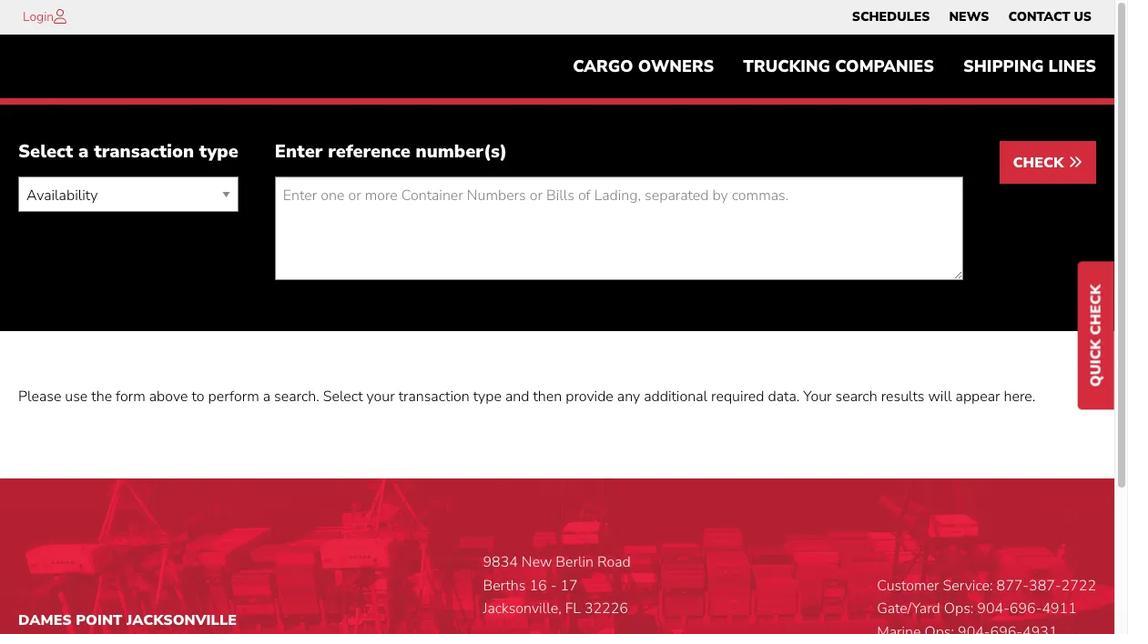 Task type: vqa. For each thing, say whether or not it's contained in the screenshot.
Menu Bar containing Schedules
yes



Task type: locate. For each thing, give the bounding box(es) containing it.
a
[[78, 140, 89, 164], [263, 387, 270, 407]]

customer
[[877, 576, 939, 596]]

user image
[[54, 9, 67, 24]]

results
[[881, 387, 925, 407]]

1 vertical spatial type
[[473, 387, 502, 407]]

reference
[[328, 140, 411, 164]]

32226
[[584, 599, 628, 619]]

menu bar
[[842, 5, 1101, 30], [558, 48, 1111, 85]]

0 vertical spatial check
[[1013, 153, 1068, 173]]

additional
[[644, 387, 707, 407]]

menu bar containing schedules
[[842, 5, 1101, 30]]

cargo owners link
[[558, 48, 729, 85]]

jacksonville
[[127, 611, 237, 631]]

will
[[928, 387, 952, 407]]

type
[[199, 140, 238, 164], [473, 387, 502, 407]]

type left and
[[473, 387, 502, 407]]

perform
[[208, 387, 259, 407]]

1 vertical spatial a
[[263, 387, 270, 407]]

1 horizontal spatial select
[[323, 387, 363, 407]]

search
[[835, 387, 877, 407]]

check inside button
[[1013, 153, 1068, 173]]

0 vertical spatial transaction
[[94, 140, 194, 164]]

transaction
[[94, 140, 194, 164], [398, 387, 469, 407]]

use
[[65, 387, 88, 407]]

9834
[[483, 553, 518, 573]]

your
[[366, 387, 395, 407]]

footer
[[0, 479, 1114, 635]]

form
[[116, 387, 145, 407]]

1 vertical spatial select
[[323, 387, 363, 407]]

1 vertical spatial check
[[1086, 284, 1106, 335]]

0 horizontal spatial a
[[78, 140, 89, 164]]

1 vertical spatial transaction
[[398, 387, 469, 407]]

to
[[192, 387, 204, 407]]

new
[[522, 553, 552, 573]]

check button
[[999, 141, 1096, 184]]

1 horizontal spatial check
[[1086, 284, 1106, 335]]

lines
[[1049, 56, 1096, 78]]

0 horizontal spatial type
[[199, 140, 238, 164]]

1 horizontal spatial type
[[473, 387, 502, 407]]

9834 new berlin road berths 16 - 17 jacksonville, fl 32226
[[483, 553, 631, 619]]

696-
[[1010, 599, 1042, 619]]

0 horizontal spatial select
[[18, 140, 73, 164]]

login
[[23, 8, 54, 25]]

0 vertical spatial a
[[78, 140, 89, 164]]

type left the enter
[[199, 140, 238, 164]]

16
[[529, 576, 547, 596]]

select
[[18, 140, 73, 164], [323, 387, 363, 407]]

appear
[[956, 387, 1000, 407]]

0 vertical spatial select
[[18, 140, 73, 164]]

1 vertical spatial menu bar
[[558, 48, 1111, 85]]

dames point jacksonville
[[18, 611, 237, 631]]

menu bar down 'schedules' link
[[558, 48, 1111, 85]]

fl
[[565, 599, 581, 619]]

shipping lines link
[[949, 48, 1111, 85]]

login link
[[23, 8, 54, 25]]

contact
[[1008, 8, 1070, 25]]

shipping lines
[[963, 56, 1096, 78]]

here.
[[1004, 387, 1035, 407]]

enter reference number(s)
[[275, 140, 507, 164]]

cargo owners
[[573, 56, 714, 78]]

cargo
[[573, 56, 633, 78]]

contact us
[[1008, 8, 1092, 25]]

provide
[[566, 387, 613, 407]]

any
[[617, 387, 640, 407]]

news link
[[949, 5, 989, 30]]

4911
[[1042, 599, 1077, 619]]

menu bar up shipping
[[842, 5, 1101, 30]]

0 vertical spatial menu bar
[[842, 5, 1101, 30]]

1 horizontal spatial transaction
[[398, 387, 469, 407]]

news
[[949, 8, 989, 25]]

required
[[711, 387, 764, 407]]

schedules
[[852, 8, 930, 25]]

check
[[1013, 153, 1068, 173], [1086, 284, 1106, 335]]

0 horizontal spatial check
[[1013, 153, 1068, 173]]

trucking companies link
[[729, 48, 949, 85]]

then
[[533, 387, 562, 407]]

-
[[551, 576, 557, 596]]

above
[[149, 387, 188, 407]]

17
[[560, 576, 578, 596]]

berlin
[[556, 553, 594, 573]]

1 horizontal spatial a
[[263, 387, 270, 407]]

select a transaction type
[[18, 140, 238, 164]]



Task type: describe. For each thing, give the bounding box(es) containing it.
contact us link
[[1008, 5, 1092, 30]]

search.
[[274, 387, 319, 407]]

number(s)
[[416, 140, 507, 164]]

and
[[505, 387, 529, 407]]

angle double right image
[[1068, 155, 1083, 170]]

877-
[[997, 576, 1029, 596]]

the
[[91, 387, 112, 407]]

data.
[[768, 387, 800, 407]]

trucking companies
[[743, 56, 934, 78]]

footer containing 9834 new berlin road
[[0, 479, 1114, 635]]

Enter reference number(s) text field
[[275, 177, 963, 281]]

check inside 'link'
[[1086, 284, 1106, 335]]

schedules link
[[852, 5, 930, 30]]

menu bar containing cargo owners
[[558, 48, 1111, 85]]

dames
[[18, 611, 72, 631]]

enter
[[275, 140, 323, 164]]

0 vertical spatial type
[[199, 140, 238, 164]]

ops:
[[944, 599, 974, 619]]

trucking
[[743, 56, 830, 78]]

jacksonville,
[[483, 599, 561, 619]]

shipping
[[963, 56, 1044, 78]]

2722
[[1061, 576, 1096, 596]]

service:
[[943, 576, 993, 596]]

please use the form above to perform a search. select your transaction type and then provide any additional required data. your search results will appear here.
[[18, 387, 1035, 407]]

companies
[[835, 56, 934, 78]]

customer service: 877-387-2722 gate/yard ops: 904-696-4911
[[877, 576, 1096, 619]]

point
[[76, 611, 122, 631]]

your
[[803, 387, 832, 407]]

berths
[[483, 576, 526, 596]]

please
[[18, 387, 61, 407]]

quick
[[1086, 339, 1106, 387]]

387-
[[1029, 576, 1061, 596]]

quick check link
[[1078, 261, 1114, 410]]

quick check
[[1086, 284, 1106, 387]]

us
[[1074, 8, 1092, 25]]

owners
[[638, 56, 714, 78]]

904-
[[977, 599, 1010, 619]]

road
[[597, 553, 631, 573]]

0 horizontal spatial transaction
[[94, 140, 194, 164]]

gate/yard
[[877, 599, 940, 619]]



